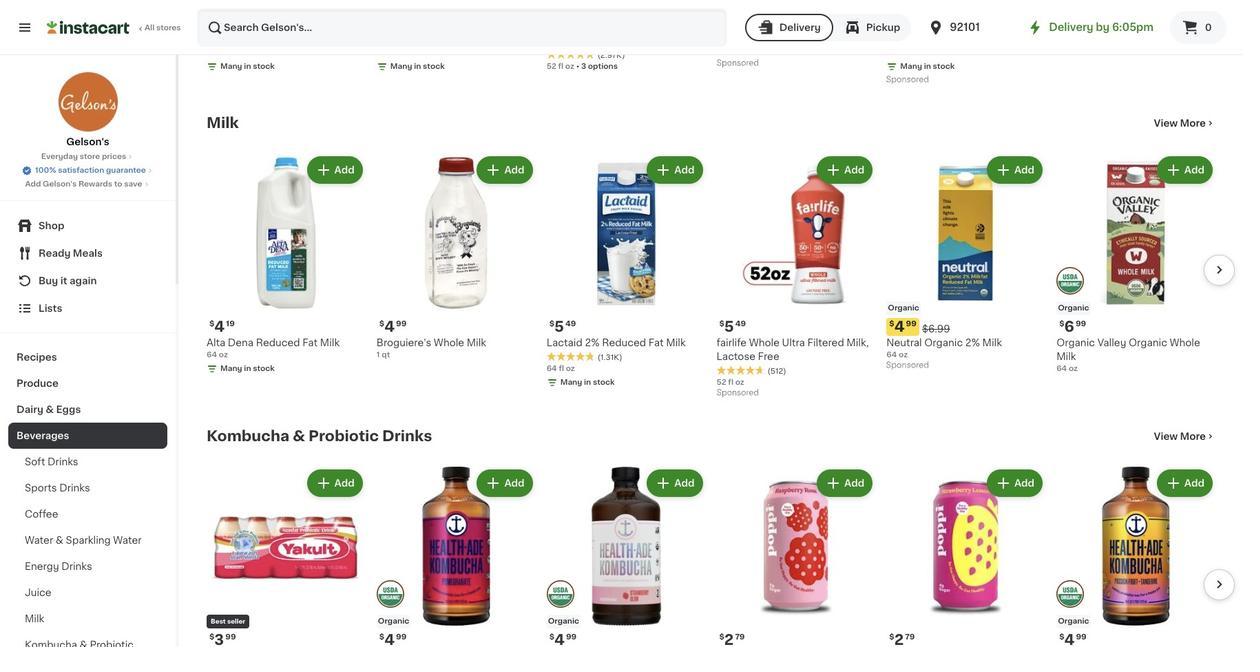 Task type: vqa. For each thing, say whether or not it's contained in the screenshot.
The Save within Add Shoppers Club to save Link
no



Task type: describe. For each thing, give the bounding box(es) containing it.
drinks for soft drinks
[[48, 457, 78, 467]]

energy drinks
[[25, 562, 92, 572]]

probiotic
[[309, 429, 379, 443]]

fairlife
[[717, 338, 747, 348]]

product group containing 11
[[887, 0, 1046, 87]]

love
[[817, 22, 840, 32]]

$ inside $ 6 99
[[1060, 320, 1065, 328]]

add gelson's rewards to save
[[25, 180, 142, 188]]

$ inside the $ 4 19
[[209, 320, 214, 328]]

rewards
[[78, 180, 112, 188]]

view more link for kombucha & probiotic drinks
[[1154, 430, 1216, 443]]

92101 button
[[928, 8, 1011, 47]]

$ inside $ 14 99
[[209, 4, 214, 12]]

recipes
[[17, 353, 57, 362]]

delivery for delivery
[[780, 23, 821, 32]]

everyday
[[41, 153, 78, 161]]

service type group
[[745, 14, 912, 41]]

view more for kombucha & probiotic drinks
[[1154, 432, 1206, 441]]

energy drinks link
[[8, 554, 167, 580]]

lactose
[[717, 352, 756, 361]]

0 vertical spatial water,
[[1151, 22, 1181, 32]]

meals
[[73, 249, 103, 258]]

stock down vita coco pressed coconut water, pressed coconut 67.6 fl oz
[[933, 63, 955, 70]]

lactaid 2% reduced fat milk
[[547, 338, 686, 348]]

1 vertical spatial milk link
[[8, 606, 167, 632]]

gelson's for gelson's
[[66, 137, 109, 147]]

it
[[60, 276, 67, 286]]

(2.97k)
[[598, 52, 625, 59]]

vita coco pressed coconut water, pressed coconut 67.6 fl oz
[[887, 22, 1020, 56]]

64 inside organic valley organic whole milk 64 oz
[[1057, 365, 1067, 372]]

lists
[[39, 304, 62, 313]]

in for 11
[[414, 63, 421, 70]]

many for 14
[[220, 63, 242, 70]]

qt
[[382, 351, 390, 359]]

$ 4 19
[[209, 319, 235, 334]]

99 inside 11 99
[[909, 4, 919, 12]]

fl right 59
[[389, 49, 394, 56]]

reduced for dena
[[256, 338, 300, 348]]

sports drinks link
[[8, 475, 167, 502]]

oz inside $ 4 suja organic lemon love cold- pressed juice 1 12 oz
[[727, 49, 736, 56]]

many in stock for 14
[[220, 63, 275, 70]]

2 vertical spatial gelson's
[[43, 180, 77, 188]]

$ 5 49 for fairlife
[[720, 319, 746, 334]]

energy
[[25, 562, 59, 572]]

4 x 16.9 fl oz
[[1057, 49, 1104, 56]]

$ 4 99 for second item badge icon from the right
[[550, 633, 577, 647]]

product group containing 6
[[1057, 154, 1216, 375]]

delivery by 6:05pm
[[1049, 22, 1154, 32]]

organic inside $ 4 suja organic lemon love cold- pressed juice 1 12 oz
[[740, 22, 778, 32]]

99 inside $ 11 99
[[399, 4, 409, 12]]

milk inside broguiere's whole milk 1 qt
[[467, 338, 486, 348]]

more for milk
[[1181, 118, 1206, 128]]

whole for ultra
[[749, 338, 780, 348]]

oz right 59
[[396, 49, 405, 56]]

59
[[377, 49, 387, 56]]

2 water from the left
[[113, 536, 142, 546]]

1 horizontal spatial 3
[[555, 3, 564, 18]]

0 vertical spatial milk link
[[207, 115, 239, 131]]

$ 4 99 inside $4.99 original price: $6.99 element
[[890, 319, 917, 334]]

all stores
[[145, 24, 181, 32]]

99 inside $ 6 99
[[1076, 320, 1087, 328]]

1 inside broguiere's whole milk 1 qt
[[377, 351, 380, 359]]

seller
[[227, 618, 245, 625]]

19
[[226, 320, 235, 328]]

satisfaction
[[58, 167, 104, 174]]

juice inside $ 4 suja organic lemon love cold- pressed juice 1 12 oz
[[759, 36, 785, 45]]

juice inside gelson's orange juice 100% fresh squeezed 64 fl oz
[[289, 22, 316, 32]]

best
[[211, 618, 226, 625]]

suja
[[717, 22, 737, 32]]

drinks inside kombucha & probiotic drinks link
[[382, 429, 432, 443]]

guarantee
[[106, 167, 146, 174]]

gelson's link
[[58, 72, 118, 149]]

sports drinks
[[25, 484, 90, 493]]

92101
[[950, 22, 980, 32]]

many down 67.6
[[901, 63, 922, 70]]

64 fl oz
[[547, 365, 575, 372]]

milk,
[[847, 338, 869, 348]]

ready
[[39, 249, 71, 258]]

store
[[80, 153, 100, 161]]

ready meals link
[[8, 240, 167, 267]]

11 99
[[895, 3, 919, 18]]

oz inside gelson's orange juice 100% fresh squeezed 64 fl oz
[[226, 49, 235, 56]]

pure
[[1184, 22, 1206, 32]]

delivery by 6:05pm link
[[1027, 19, 1154, 36]]

$ 4 99 for 3rd item badge icon from the right
[[379, 633, 407, 647]]

valley
[[1098, 338, 1127, 348]]

soft
[[25, 457, 45, 467]]

coco for coconut
[[1078, 22, 1104, 32]]

many for 4
[[220, 365, 242, 372]]

kombucha
[[207, 429, 289, 443]]

in for 4
[[244, 365, 251, 372]]

x
[[1064, 49, 1069, 56]]

dairy
[[17, 405, 43, 415]]

Search field
[[198, 10, 726, 45]]

14
[[214, 3, 231, 18]]

alta dena reduced fat milk 64 oz
[[207, 338, 340, 359]]

coffee
[[25, 510, 58, 519]]

0 vertical spatial $ 3 99
[[550, 3, 576, 18]]

neutral organic 2% milk 64 oz
[[887, 338, 1002, 359]]

$ inside $ 4 suja organic lemon love cold- pressed juice 1 12 oz
[[720, 4, 725, 12]]

coco for pressed
[[908, 22, 934, 32]]

instacart logo image
[[47, 19, 130, 36]]

organic inside neutral organic 2% milk 64 oz
[[925, 338, 963, 348]]

5 for lactaid
[[555, 319, 564, 334]]

water & sparkling water link
[[8, 528, 167, 554]]

many for 11
[[390, 63, 412, 70]]

buy
[[39, 276, 58, 286]]

all stores link
[[47, 8, 182, 47]]

in for 14
[[244, 63, 251, 70]]

stores
[[156, 24, 181, 32]]

oz inside organic valley organic whole milk 64 oz
[[1069, 365, 1078, 372]]

1 item badge image from the left
[[377, 581, 404, 608]]

oz inside vita coco pressed coconut water, pressed coconut 67.6 fl oz
[[912, 49, 921, 56]]

vita coco coconut water, pure
[[1057, 22, 1206, 32]]

milk inside alta dena reduced fat milk 64 oz
[[320, 338, 340, 348]]

alta
[[207, 338, 225, 348]]

fl right 16.9 at top
[[1088, 49, 1093, 56]]

$11.99 element
[[1057, 2, 1216, 20]]

67.6
[[887, 49, 903, 56]]

vita for vita coco coconut water, pure
[[1057, 22, 1075, 32]]

3 item badge image from the left
[[1057, 581, 1084, 608]]

whole for milk
[[434, 338, 464, 348]]

6
[[1065, 319, 1075, 334]]

dena
[[228, 338, 254, 348]]

fresh
[[207, 36, 233, 45]]

by
[[1096, 22, 1110, 32]]

orange
[[251, 22, 287, 32]]

oz inside alta dena reduced fat milk 64 oz
[[219, 351, 228, 359]]

100% satisfaction guarantee button
[[21, 163, 154, 176]]

stock for 11
[[423, 63, 445, 70]]

best seller
[[211, 618, 245, 625]]

fl inside gelson's orange juice 100% fresh squeezed 64 fl oz
[[219, 49, 224, 56]]

$6.99
[[922, 324, 950, 334]]

2 horizontal spatial 3
[[581, 63, 586, 70]]

2% inside neutral organic 2% milk 64 oz
[[966, 338, 980, 348]]

2 2 from the left
[[895, 633, 904, 647]]

milk inside organic valley organic whole milk 64 oz
[[1057, 352, 1076, 361]]

stock for 4
[[253, 365, 275, 372]]

gelson's logo image
[[58, 72, 118, 132]]

add gelson's rewards to save link
[[25, 179, 151, 190]]

item carousel region for milk
[[207, 148, 1235, 406]]

fairlife whole ultra filtered milk, lactose free
[[717, 338, 869, 361]]

49 for lactaid
[[566, 320, 576, 328]]

recipes link
[[8, 344, 167, 371]]



Task type: locate. For each thing, give the bounding box(es) containing it.
5 up fairlife on the right
[[725, 319, 734, 334]]

52 fl oz
[[717, 379, 745, 386]]

$ 5 49 for lactaid
[[550, 319, 576, 334]]

1 horizontal spatial reduced
[[602, 338, 646, 348]]

fl inside vita coco pressed coconut water, pressed coconut 67.6 fl oz
[[905, 49, 910, 56]]

drinks up coffee link
[[59, 484, 90, 493]]

oz down "alta"
[[219, 351, 228, 359]]

1 vita from the left
[[887, 22, 905, 32]]

& for dairy
[[46, 405, 54, 415]]

milk link
[[207, 115, 239, 131], [8, 606, 167, 632]]

ultra
[[782, 338, 805, 348]]

2% down $4.99 original price: $6.99 element
[[966, 338, 980, 348]]

1 horizontal spatial fat
[[649, 338, 664, 348]]

0 horizontal spatial 49
[[566, 320, 576, 328]]

beverages
[[17, 431, 69, 441]]

produce
[[17, 379, 59, 389]]

drinks for sports drinks
[[59, 484, 90, 493]]

stock down squeezed in the left top of the page
[[253, 63, 275, 70]]

0 horizontal spatial $ 3 99
[[209, 633, 236, 647]]

many in stock down dena
[[220, 365, 275, 372]]

oz right 12
[[727, 49, 736, 56]]

view for milk
[[1154, 118, 1178, 128]]

1 view more from the top
[[1154, 118, 1206, 128]]

1 vertical spatial 52
[[717, 379, 727, 386]]

reduced
[[256, 338, 300, 348], [602, 338, 646, 348]]

0 horizontal spatial $ 2 79
[[720, 633, 745, 647]]

1 view more link from the top
[[1154, 116, 1216, 130]]

oz right 67.6
[[912, 49, 921, 56]]

again
[[70, 276, 97, 286]]

1 horizontal spatial 2%
[[966, 338, 980, 348]]

squeezed
[[236, 36, 284, 45]]

1 2 from the left
[[725, 633, 734, 647]]

gelson's inside gelson's orange juice 100% fresh squeezed 64 fl oz
[[207, 22, 248, 32]]

$ 3 99
[[550, 3, 576, 18], [209, 633, 236, 647]]

sports
[[25, 484, 57, 493]]

1 horizontal spatial &
[[56, 536, 63, 546]]

1 reduced from the left
[[256, 338, 300, 348]]

2 horizontal spatial whole
[[1170, 338, 1201, 348]]

0 horizontal spatial water,
[[887, 36, 917, 45]]

water & sparkling water
[[25, 536, 142, 546]]

sponsored badge image down 52 fl oz
[[717, 389, 758, 397]]

water down the coffee
[[25, 536, 53, 546]]

whole inside fairlife whole ultra filtered milk, lactose free
[[749, 338, 780, 348]]

gelson's orange juice 100% fresh squeezed 64 fl oz
[[207, 22, 344, 56]]

64 inside gelson's orange juice 100% fresh squeezed 64 fl oz
[[207, 49, 217, 56]]

many in stock down 67.6
[[901, 63, 955, 70]]

in down search field
[[414, 63, 421, 70]]

0 horizontal spatial item badge image
[[377, 581, 404, 608]]

neutral
[[887, 338, 922, 348]]

drinks inside the 'soft drinks' link
[[48, 457, 78, 467]]

1
[[788, 36, 792, 45], [377, 351, 380, 359]]

&
[[46, 405, 54, 415], [293, 429, 305, 443], [56, 536, 63, 546]]

0 horizontal spatial 79
[[735, 633, 745, 641]]

juice link
[[8, 580, 167, 606]]

sponsored badge image down neutral
[[887, 362, 929, 370]]

sponsored badge image
[[717, 59, 758, 67], [887, 76, 929, 84], [887, 362, 929, 370], [717, 389, 758, 397]]

64 down 6
[[1057, 365, 1067, 372]]

sparkling
[[66, 536, 111, 546]]

64 down "alta"
[[207, 351, 217, 359]]

drinks inside sports drinks "link"
[[59, 484, 90, 493]]

1 5 from the left
[[725, 319, 734, 334]]

3 up 52 fl oz • 3 options
[[555, 3, 564, 18]]

many down dena
[[220, 365, 242, 372]]

fl down lactaid
[[559, 365, 564, 372]]

1 horizontal spatial milk link
[[207, 115, 239, 131]]

$ 5 49
[[720, 319, 746, 334], [550, 319, 576, 334]]

1 whole from the left
[[434, 338, 464, 348]]

49 up fairlife on the right
[[736, 320, 746, 328]]

drinks for energy drinks
[[61, 562, 92, 572]]

1 horizontal spatial 100%
[[318, 22, 344, 32]]

49 for fairlife
[[736, 320, 746, 328]]

reduced right dena
[[256, 338, 300, 348]]

many in stock for 4
[[220, 365, 275, 372]]

0 horizontal spatial 2%
[[585, 338, 600, 348]]

lists link
[[8, 295, 167, 322]]

1 11 from the left
[[385, 3, 397, 18]]

oz left •
[[565, 63, 575, 70]]

1 79 from the left
[[735, 633, 745, 641]]

1 horizontal spatial delivery
[[1049, 22, 1094, 32]]

coco inside vita coco pressed coconut water, pressed coconut 67.6 fl oz
[[908, 22, 934, 32]]

1 vertical spatial view more
[[1154, 432, 1206, 441]]

1 horizontal spatial $ 2 79
[[890, 633, 915, 647]]

stock down search field
[[423, 63, 445, 70]]

fl down fresh
[[219, 49, 224, 56]]

organic valley organic whole milk 64 oz
[[1057, 338, 1201, 372]]

100%
[[318, 22, 344, 32], [35, 167, 56, 174]]

drinks up sports drinks
[[48, 457, 78, 467]]

everyday store prices link
[[41, 152, 135, 163]]

0 horizontal spatial reduced
[[256, 338, 300, 348]]

many
[[220, 63, 242, 70], [390, 63, 412, 70], [901, 63, 922, 70], [220, 365, 242, 372], [561, 379, 582, 386]]

water
[[25, 536, 53, 546], [113, 536, 142, 546]]

$ 2 79
[[720, 633, 745, 647], [890, 633, 915, 647]]

0 vertical spatial 100%
[[318, 22, 344, 32]]

broguiere's
[[377, 338, 431, 348]]

2 view from the top
[[1154, 432, 1178, 441]]

stock down (1.31k)
[[593, 379, 615, 386]]

pickup button
[[833, 14, 912, 41]]

item carousel region
[[207, 148, 1235, 406], [187, 461, 1235, 648]]

view for kombucha & probiotic drinks
[[1154, 432, 1178, 441]]

milk
[[207, 116, 239, 130], [320, 338, 340, 348], [467, 338, 486, 348], [983, 338, 1002, 348], [666, 338, 686, 348], [1057, 352, 1076, 361], [25, 615, 44, 624]]

oz
[[226, 49, 235, 56], [396, 49, 405, 56], [727, 49, 736, 56], [912, 49, 921, 56], [1095, 49, 1104, 56], [565, 63, 575, 70], [219, 351, 228, 359], [899, 351, 908, 359], [566, 365, 575, 372], [1069, 365, 1078, 372], [736, 379, 745, 386]]

2 vertical spatial 3
[[214, 633, 224, 647]]

delivery
[[1049, 22, 1094, 32], [780, 23, 821, 32]]

52 fl oz • 3 options
[[547, 63, 618, 70]]

2% up (1.31k)
[[585, 338, 600, 348]]

gelson's up fresh
[[207, 22, 248, 32]]

★★★★★
[[1057, 36, 1105, 45], [1057, 36, 1105, 45], [547, 49, 595, 59], [547, 49, 595, 59], [547, 352, 595, 361], [547, 352, 595, 361], [717, 366, 765, 375], [717, 366, 765, 375]]

0 vertical spatial juice
[[289, 22, 316, 32]]

delivery inside button
[[780, 23, 821, 32]]

0 vertical spatial view more link
[[1154, 116, 1216, 130]]

1 more from the top
[[1181, 118, 1206, 128]]

1 fat from the left
[[303, 338, 318, 348]]

0 horizontal spatial whole
[[434, 338, 464, 348]]

1 vertical spatial item carousel region
[[187, 461, 1235, 648]]

many in stock down the "59 fl oz" on the left top of the page
[[390, 63, 445, 70]]

0 button
[[1170, 11, 1227, 44]]

1 horizontal spatial item badge image
[[547, 581, 574, 608]]

produce link
[[8, 371, 167, 397]]

5
[[725, 319, 734, 334], [555, 319, 564, 334]]

water, inside vita coco pressed coconut water, pressed coconut 67.6 fl oz
[[887, 36, 917, 45]]

0 horizontal spatial 52
[[547, 63, 557, 70]]

2 horizontal spatial item badge image
[[1057, 581, 1084, 608]]

0 horizontal spatial 3
[[214, 633, 224, 647]]

gelson's up 'store'
[[66, 137, 109, 147]]

•
[[576, 63, 580, 70]]

fl left •
[[558, 63, 564, 70]]

$ 11 99
[[379, 3, 409, 18]]

shop
[[39, 221, 64, 231]]

100% inside button
[[35, 167, 56, 174]]

shop link
[[8, 212, 167, 240]]

0 horizontal spatial 2
[[725, 633, 734, 647]]

water right the sparkling
[[113, 536, 142, 546]]

0 vertical spatial 3
[[555, 3, 564, 18]]

coconut
[[978, 22, 1020, 32], [1106, 22, 1149, 32], [962, 36, 1004, 45]]

0 vertical spatial more
[[1181, 118, 1206, 128]]

None search field
[[197, 8, 727, 47]]

64 down lactaid
[[547, 365, 557, 372]]

$ 5 49 up fairlife on the right
[[720, 319, 746, 334]]

& for kombucha
[[293, 429, 305, 443]]

$4.99 original price: $6.99 element
[[887, 318, 1046, 336]]

5 for fairlife
[[725, 319, 734, 334]]

2 $ 2 79 from the left
[[890, 633, 915, 647]]

oz down fresh
[[226, 49, 235, 56]]

reduced inside alta dena reduced fat milk 64 oz
[[256, 338, 300, 348]]

to
[[114, 180, 122, 188]]

1 vertical spatial 3
[[581, 63, 586, 70]]

0 horizontal spatial vita
[[887, 22, 905, 32]]

juice down the lemon
[[759, 36, 785, 45]]

52 left •
[[547, 63, 557, 70]]

vita down 11 99
[[887, 22, 905, 32]]

100% inside gelson's orange juice 100% fresh squeezed 64 fl oz
[[318, 22, 344, 32]]

1 vertical spatial &
[[293, 429, 305, 443]]

& left eggs
[[46, 405, 54, 415]]

1 horizontal spatial 2
[[895, 633, 904, 647]]

item carousel region containing 3
[[187, 461, 1235, 648]]

view more for milk
[[1154, 118, 1206, 128]]

coco up '4 x 16.9 fl oz'
[[1078, 22, 1104, 32]]

1 vertical spatial gelson's
[[66, 137, 109, 147]]

2 horizontal spatial juice
[[759, 36, 785, 45]]

water, left the pure
[[1151, 22, 1181, 32]]

oz down neutral
[[899, 351, 908, 359]]

$ 5 49 up lactaid
[[550, 319, 576, 334]]

dairy & eggs
[[17, 405, 81, 415]]

delivery for delivery by 6:05pm
[[1049, 22, 1094, 32]]

1 coco from the left
[[908, 22, 934, 32]]

stock for 14
[[253, 63, 275, 70]]

1 2% from the left
[[966, 338, 980, 348]]

1 vertical spatial juice
[[759, 36, 785, 45]]

lactaid
[[547, 338, 583, 348]]

fl right 67.6
[[905, 49, 910, 56]]

many down 64 fl oz
[[561, 379, 582, 386]]

3 down best
[[214, 633, 224, 647]]

drinks inside energy drinks link
[[61, 562, 92, 572]]

more for kombucha & probiotic drinks
[[1181, 432, 1206, 441]]

oz inside neutral organic 2% milk 64 oz
[[899, 351, 908, 359]]

100% satisfaction guarantee
[[35, 167, 146, 174]]

oz down lactose at the right of the page
[[736, 379, 745, 386]]

1 49 from the left
[[736, 320, 746, 328]]

fat for alta dena reduced fat milk 64 oz
[[303, 338, 318, 348]]

eggs
[[56, 405, 81, 415]]

2
[[725, 633, 734, 647], [895, 633, 904, 647]]

0 horizontal spatial 100%
[[35, 167, 56, 174]]

2 49 from the left
[[566, 320, 576, 328]]

1 left qt
[[377, 351, 380, 359]]

drinks down water & sparkling water
[[61, 562, 92, 572]]

0 vertical spatial 52
[[547, 63, 557, 70]]

2 view more from the top
[[1154, 432, 1206, 441]]

broguiere's whole milk 1 qt
[[377, 338, 486, 359]]

soft drinks link
[[8, 449, 167, 475]]

water, up 67.6
[[887, 36, 917, 45]]

1 horizontal spatial 52
[[717, 379, 727, 386]]

52 for 52 fl oz
[[717, 379, 727, 386]]

1 horizontal spatial juice
[[289, 22, 316, 32]]

64 down fresh
[[207, 49, 217, 56]]

2 fat from the left
[[649, 338, 664, 348]]

beverages link
[[8, 423, 167, 449]]

juice down the energy
[[25, 588, 51, 598]]

1 down the lemon
[[788, 36, 792, 45]]

reduced for 2%
[[602, 338, 646, 348]]

1 horizontal spatial water
[[113, 536, 142, 546]]

filtered
[[808, 338, 844, 348]]

& left probiotic
[[293, 429, 305, 443]]

save
[[124, 180, 142, 188]]

0 horizontal spatial coco
[[908, 22, 934, 32]]

$ 6 99
[[1060, 319, 1087, 334]]

0 horizontal spatial fat
[[303, 338, 318, 348]]

1 $ 5 49 from the left
[[720, 319, 746, 334]]

0 vertical spatial &
[[46, 405, 54, 415]]

0 vertical spatial view more
[[1154, 118, 1206, 128]]

view more
[[1154, 118, 1206, 128], [1154, 432, 1206, 441]]

11 up pickup
[[895, 3, 907, 18]]

1 horizontal spatial coco
[[1078, 22, 1104, 32]]

1 horizontal spatial 49
[[736, 320, 746, 328]]

1 vertical spatial more
[[1181, 432, 1206, 441]]

$ 4 99 for 3rd item badge icon from left
[[1060, 633, 1087, 647]]

64
[[207, 49, 217, 56], [207, 351, 217, 359], [887, 351, 897, 359], [547, 365, 557, 372], [1057, 365, 1067, 372]]

lemon
[[781, 22, 814, 32]]

2 $ 5 49 from the left
[[550, 319, 576, 334]]

whole inside broguiere's whole milk 1 qt
[[434, 338, 464, 348]]

0 horizontal spatial &
[[46, 405, 54, 415]]

0 horizontal spatial juice
[[25, 588, 51, 598]]

in down dena
[[244, 365, 251, 372]]

delivery button
[[745, 14, 833, 41]]

2 horizontal spatial &
[[293, 429, 305, 443]]

11
[[385, 3, 397, 18], [895, 3, 907, 18]]

64 inside alta dena reduced fat milk 64 oz
[[207, 351, 217, 359]]

sponsored badge image down 12
[[717, 59, 758, 67]]

5 up lactaid
[[555, 319, 564, 334]]

0 horizontal spatial 11
[[385, 3, 397, 18]]

item badge image
[[1057, 268, 1084, 295]]

2 vertical spatial &
[[56, 536, 63, 546]]

2 5 from the left
[[555, 319, 564, 334]]

gelson's down satisfaction
[[43, 180, 77, 188]]

vita for vita coco pressed coconut water, pressed coconut 67.6 fl oz
[[887, 22, 905, 32]]

options
[[588, 63, 618, 70]]

1 horizontal spatial $ 5 49
[[720, 319, 746, 334]]

1 inside $ 4 suja organic lemon love cold- pressed juice 1 12 oz
[[788, 36, 792, 45]]

everyday store prices
[[41, 153, 126, 161]]

pressed inside $ 4 suja organic lemon love cold- pressed juice 1 12 oz
[[717, 36, 756, 45]]

2 coco from the left
[[1078, 22, 1104, 32]]

item carousel region containing 4
[[207, 148, 1235, 406]]

16.9
[[1070, 49, 1086, 56]]

gelson's for gelson's orange juice 100% fresh squeezed 64 fl oz
[[207, 22, 248, 32]]

1 $ 2 79 from the left
[[720, 633, 745, 647]]

1 water from the left
[[25, 536, 53, 546]]

organic
[[740, 22, 778, 32], [888, 304, 920, 312], [1058, 304, 1090, 312], [925, 338, 963, 348], [1057, 338, 1095, 348], [1129, 338, 1168, 348], [378, 618, 409, 625], [548, 618, 579, 625], [1058, 618, 1090, 625]]

1 horizontal spatial 1
[[788, 36, 792, 45]]

$ 3 99 up 52 fl oz • 3 options
[[550, 3, 576, 18]]

64 down neutral
[[887, 351, 897, 359]]

49
[[736, 320, 746, 328], [566, 320, 576, 328]]

1 vertical spatial view
[[1154, 432, 1178, 441]]

1 horizontal spatial $ 3 99
[[550, 3, 576, 18]]

oz right 16.9 at top
[[1095, 49, 1104, 56]]

ready meals
[[39, 249, 103, 258]]

$ 3 99 inside item carousel region
[[209, 633, 236, 647]]

0 horizontal spatial 1
[[377, 351, 380, 359]]

& up energy drinks
[[56, 536, 63, 546]]

4
[[725, 3, 735, 18], [1057, 49, 1062, 56], [214, 319, 225, 334], [385, 319, 395, 334], [895, 319, 905, 334], [385, 633, 395, 647], [555, 633, 565, 647], [1065, 633, 1075, 647]]

& for water
[[56, 536, 63, 546]]

$ inside $ 11 99
[[379, 4, 385, 12]]

vita up x at top right
[[1057, 22, 1075, 32]]

4 inside $ 4 suja organic lemon love cold- pressed juice 1 12 oz
[[725, 3, 735, 18]]

whole inside organic valley organic whole milk 64 oz
[[1170, 338, 1201, 348]]

2 view more link from the top
[[1154, 430, 1216, 443]]

many in stock down squeezed in the left top of the page
[[220, 63, 275, 70]]

2 2% from the left
[[585, 338, 600, 348]]

2 79 from the left
[[905, 633, 915, 641]]

52 for 52 fl oz • 3 options
[[547, 63, 557, 70]]

1 horizontal spatial vita
[[1057, 22, 1075, 32]]

$ 4 suja organic lemon love cold- pressed juice 1 12 oz
[[717, 3, 870, 56]]

2 11 from the left
[[895, 3, 907, 18]]

2 more from the top
[[1181, 432, 1206, 441]]

52 down lactose at the right of the page
[[717, 379, 727, 386]]

view more link for milk
[[1154, 116, 1216, 130]]

reduced up (1.31k)
[[602, 338, 646, 348]]

fl down lactose at the right of the page
[[728, 379, 734, 386]]

3 right •
[[581, 63, 586, 70]]

product group
[[717, 0, 876, 71], [887, 0, 1046, 87], [207, 154, 366, 377], [377, 154, 536, 361], [547, 154, 706, 391], [717, 154, 876, 401], [887, 154, 1046, 373], [1057, 154, 1216, 375], [207, 467, 366, 648], [377, 467, 536, 648], [547, 467, 706, 648], [717, 467, 876, 648], [887, 467, 1046, 648], [1057, 467, 1216, 648]]

11 up the "59 fl oz" on the left top of the page
[[385, 3, 397, 18]]

1 horizontal spatial 5
[[725, 319, 734, 334]]

cold-
[[842, 22, 870, 32]]

2 reduced from the left
[[602, 338, 646, 348]]

prices
[[102, 153, 126, 161]]

2 vita from the left
[[1057, 22, 1075, 32]]

$ 14 99
[[209, 3, 243, 18]]

$ 3 99 down best
[[209, 633, 236, 647]]

many in stock down 64 fl oz
[[561, 379, 615, 386]]

coco down 11 99
[[908, 22, 934, 32]]

1 vertical spatial water,
[[887, 36, 917, 45]]

1 horizontal spatial 11
[[895, 3, 907, 18]]

1 vertical spatial view more link
[[1154, 430, 1216, 443]]

3 inside item carousel region
[[214, 633, 224, 647]]

1 vertical spatial $ 3 99
[[209, 633, 236, 647]]

product group containing 3
[[207, 467, 366, 648]]

more
[[1181, 118, 1206, 128], [1181, 432, 1206, 441]]

kombucha & probiotic drinks
[[207, 429, 432, 443]]

fat for lactaid 2% reduced fat milk
[[649, 338, 664, 348]]

3 whole from the left
[[1170, 338, 1201, 348]]

in down vita coco pressed coconut water, pressed coconut 67.6 fl oz
[[924, 63, 931, 70]]

1 horizontal spatial 79
[[905, 633, 915, 641]]

milk inside neutral organic 2% milk 64 oz
[[983, 338, 1002, 348]]

oz down $ 6 99
[[1069, 365, 1078, 372]]

2 whole from the left
[[749, 338, 780, 348]]

drinks right probiotic
[[382, 429, 432, 443]]

many down fresh
[[220, 63, 242, 70]]

0 vertical spatial view
[[1154, 118, 1178, 128]]

1 vertical spatial 100%
[[35, 167, 56, 174]]

1 horizontal spatial water,
[[1151, 22, 1181, 32]]

vita inside vita coco pressed coconut water, pressed coconut 67.6 fl oz
[[887, 22, 905, 32]]

pickup
[[867, 23, 901, 32]]

100% down everyday
[[35, 167, 56, 174]]

oz down lactaid
[[566, 365, 575, 372]]

juice
[[289, 22, 316, 32], [759, 36, 785, 45], [25, 588, 51, 598]]

fat
[[303, 338, 318, 348], [649, 338, 664, 348]]

item badge image
[[377, 581, 404, 608], [547, 581, 574, 608], [1057, 581, 1084, 608]]

many down the "59 fl oz" on the left top of the page
[[390, 63, 412, 70]]

0 vertical spatial item carousel region
[[207, 148, 1235, 406]]

0 horizontal spatial delivery
[[780, 23, 821, 32]]

2 vertical spatial juice
[[25, 588, 51, 598]]

0 horizontal spatial milk link
[[8, 606, 167, 632]]

stock down alta dena reduced fat milk 64 oz
[[253, 365, 275, 372]]

1 view from the top
[[1154, 118, 1178, 128]]

2 item badge image from the left
[[547, 581, 574, 608]]

0 horizontal spatial $ 5 49
[[550, 319, 576, 334]]

vita
[[887, 22, 905, 32], [1057, 22, 1075, 32]]

49 up lactaid
[[566, 320, 576, 328]]

100% right the orange
[[318, 22, 344, 32]]

many in stock for 11
[[390, 63, 445, 70]]

0 horizontal spatial water
[[25, 536, 53, 546]]

in down squeezed in the left top of the page
[[244, 63, 251, 70]]

fat inside alta dena reduced fat milk 64 oz
[[303, 338, 318, 348]]

juice right the orange
[[289, 22, 316, 32]]

item carousel region for kombucha & probiotic drinks
[[187, 461, 1235, 648]]

0 vertical spatial 1
[[788, 36, 792, 45]]

drinks
[[382, 429, 432, 443], [48, 457, 78, 467], [59, 484, 90, 493], [61, 562, 92, 572]]

99 inside $ 14 99
[[233, 4, 243, 12]]

0 horizontal spatial 5
[[555, 319, 564, 334]]

1 horizontal spatial whole
[[749, 338, 780, 348]]

in down lactaid 2% reduced fat milk
[[584, 379, 591, 386]]

sponsored badge image down 67.6
[[887, 76, 929, 84]]

1 vertical spatial 1
[[377, 351, 380, 359]]

0
[[1205, 23, 1212, 32]]

64 inside neutral organic 2% milk 64 oz
[[887, 351, 897, 359]]

0 vertical spatial gelson's
[[207, 22, 248, 32]]

(512)
[[768, 368, 786, 375]]



